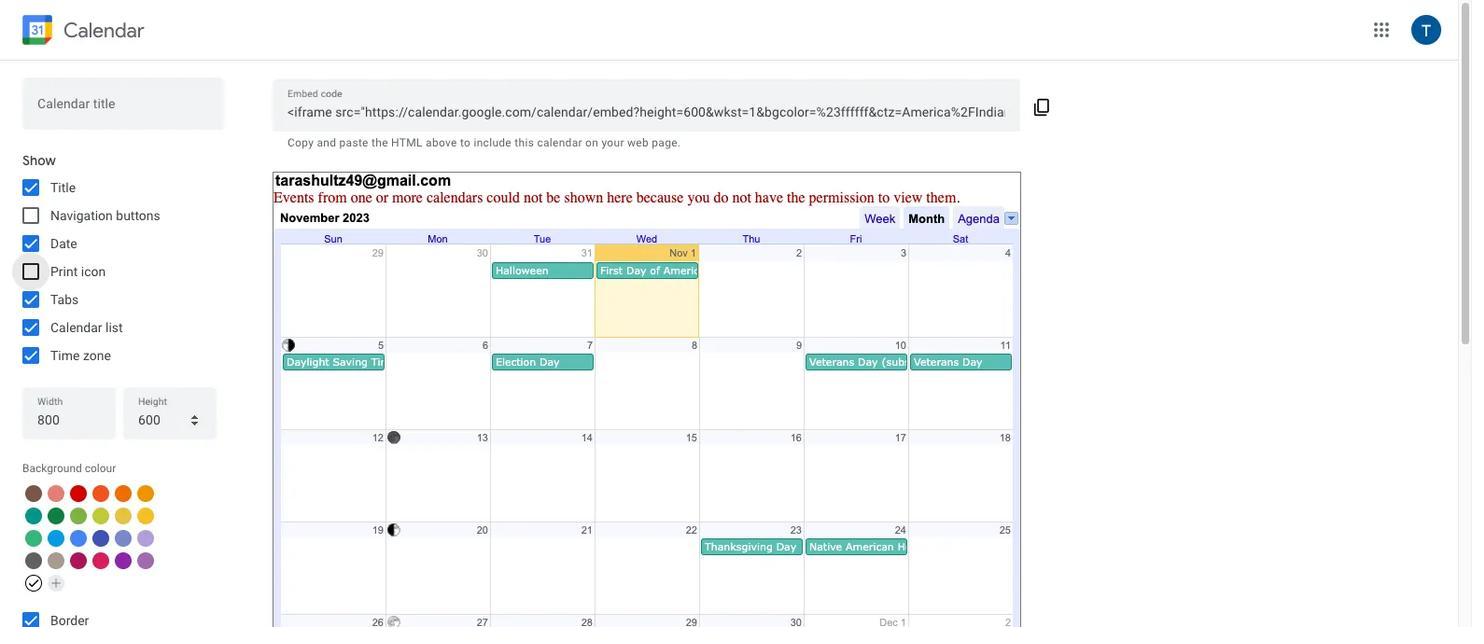 Task type: locate. For each thing, give the bounding box(es) containing it.
html
[[391, 136, 423, 149]]

lavender menu item
[[115, 530, 132, 547]]

mango menu item
[[137, 486, 154, 502]]

avocado menu item
[[92, 508, 109, 525]]

time zone
[[50, 348, 111, 363]]

background
[[22, 462, 82, 475]]

birch menu item
[[48, 553, 64, 570]]

title
[[50, 180, 76, 195]]

time
[[50, 348, 80, 363]]

beetroot menu item
[[70, 553, 87, 570]]

citron menu item
[[115, 508, 132, 525]]

sage menu item
[[25, 530, 42, 547]]

0 vertical spatial calendar
[[64, 17, 144, 42]]

calendar link
[[19, 11, 144, 52]]

1 vertical spatial calendar
[[50, 320, 102, 335]]

wisteria menu item
[[137, 530, 154, 547]]

tangerine menu item
[[92, 486, 109, 502]]

calendar
[[64, 17, 144, 42], [50, 320, 102, 335]]

colour
[[85, 462, 116, 475]]

grape menu item
[[115, 553, 132, 570]]

flamingo menu item
[[48, 486, 64, 502]]

copy and paste the html above to include this calendar on your web page.
[[288, 136, 681, 149]]

the
[[372, 136, 388, 149]]

this
[[515, 136, 534, 149]]

graphite menu item
[[25, 553, 42, 570]]

date
[[50, 236, 77, 251]]

calendar colour menu item
[[25, 575, 42, 592]]

background colour
[[22, 462, 116, 475]]

icon
[[81, 264, 106, 279]]

your
[[602, 136, 625, 149]]

add custom colour menu item
[[48, 575, 64, 592]]

pumpkin menu item
[[115, 486, 132, 502]]

None text field
[[37, 97, 209, 123], [288, 99, 1006, 125], [37, 97, 209, 123], [288, 99, 1006, 125]]

print icon
[[50, 264, 106, 279]]

content_copy button
[[1021, 83, 1065, 128]]

None number field
[[37, 407, 101, 433], [138, 407, 202, 433], [37, 407, 101, 433], [138, 407, 202, 433]]

content_copy
[[1033, 98, 1052, 117]]

copy
[[288, 136, 314, 149]]

blueberry menu item
[[92, 530, 109, 547]]

above
[[426, 136, 457, 149]]



Task type: describe. For each thing, give the bounding box(es) containing it.
buttons
[[116, 208, 160, 223]]

basil menu item
[[48, 508, 64, 525]]

tomato menu item
[[70, 486, 87, 502]]

calendar list
[[50, 320, 123, 335]]

calendar for calendar
[[64, 17, 144, 42]]

cocoa menu item
[[25, 486, 42, 502]]

print
[[50, 264, 78, 279]]

navigation
[[50, 208, 113, 223]]

show
[[22, 152, 56, 169]]

paste
[[339, 136, 369, 149]]

zone
[[83, 348, 111, 363]]

cherry blossom menu item
[[92, 553, 109, 570]]

include
[[474, 136, 512, 149]]

and
[[317, 136, 336, 149]]

calendar
[[537, 136, 583, 149]]

web
[[628, 136, 649, 149]]

peacock menu item
[[48, 530, 64, 547]]

cobalt menu item
[[70, 530, 87, 547]]

list
[[105, 320, 123, 335]]

pistachio menu item
[[70, 508, 87, 525]]

calendar for calendar list
[[50, 320, 102, 335]]

tabs
[[50, 292, 79, 307]]

amethyst menu item
[[137, 553, 154, 570]]

eucalyptus menu item
[[25, 508, 42, 525]]

on
[[586, 136, 599, 149]]

page.
[[652, 136, 681, 149]]

navigation buttons
[[50, 208, 160, 223]]

banana menu item
[[137, 508, 154, 525]]

to
[[460, 136, 471, 149]]



Task type: vqa. For each thing, say whether or not it's contained in the screenshot.
search box
no



